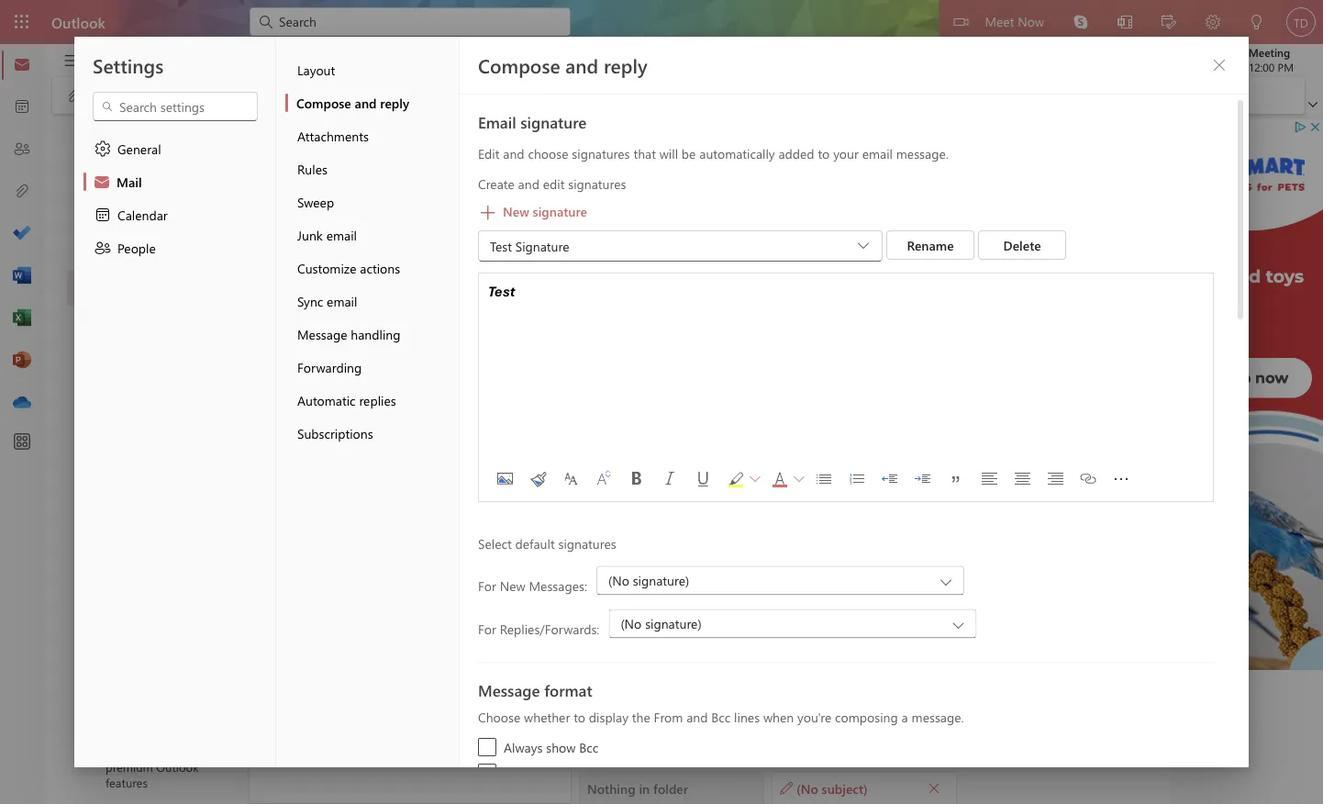 Task type: locate. For each thing, give the bounding box(es) containing it.
message for message
[[279, 50, 329, 67]]

font image
[[556, 464, 586, 494]]

bcc left lines
[[712, 708, 731, 725]]

0 vertical spatial  button
[[1205, 50, 1235, 80]]

numbering (⌘+/) image
[[843, 464, 872, 494]]

show for bcc
[[546, 738, 576, 755]]

you're
[[798, 708, 832, 725]]

tab list containing home
[[91, 44, 631, 73]]

message down $0.00 at left top
[[297, 325, 347, 342]]

nothing inside nothing in folder looks empty over here.
[[360, 596, 408, 613]]

test inside text field
[[488, 283, 521, 301]]

compose and reply inside button
[[296, 94, 409, 111]]

1 vertical spatial test
[[488, 283, 521, 301]]

and right draw button
[[566, 52, 599, 78]]

show
[[546, 738, 576, 755], [546, 764, 576, 781]]

more apps image
[[13, 433, 31, 452]]

for
[[478, 577, 496, 594], [478, 620, 496, 637]]

include group
[[56, 77, 581, 114]]

0 vertical spatial in
[[412, 596, 422, 613]]

1 horizontal spatial 
[[750, 474, 761, 485]]

align left image
[[975, 464, 1004, 494]]

1 vertical spatial compose
[[296, 94, 351, 111]]

meet now
[[985, 12, 1045, 29]]

your
[[834, 145, 859, 162]]

0 horizontal spatial  button
[[749, 464, 762, 494]]


[[350, 86, 369, 105]]

1 horizontal spatial outlook
[[156, 759, 199, 775]]

1 vertical spatial email
[[326, 226, 357, 243]]

test for test text field
[[488, 283, 521, 301]]

from down always show bcc
[[579, 764, 609, 781]]

be
[[682, 145, 696, 162]]

draft
[[1032, 235, 1056, 249]]

email signature
[[478, 111, 587, 132]]

to do image
[[13, 225, 31, 243]]

compose inside button
[[296, 94, 351, 111]]

0 vertical spatial view
[[168, 50, 195, 67]]

attachments
[[297, 127, 369, 144]]

always down the whether
[[504, 738, 543, 755]]

0 vertical spatial 
[[1227, 54, 1242, 69]]

bold (⌘+b) image
[[622, 464, 652, 494]]

reply inside compose and reply button
[[380, 94, 409, 111]]

dialog
[[0, 0, 1324, 804]]

1 vertical spatial 
[[855, 236, 873, 254]]

t-
[[297, 278, 309, 295]]

and
[[566, 52, 599, 78], [355, 94, 377, 111], [503, 145, 525, 162], [518, 175, 540, 192], [687, 708, 708, 725]]

0 vertical spatial 
[[85, 133, 100, 147]]

outlook inside banner
[[51, 12, 105, 32]]

profile
[[481, 192, 517, 209]]

1 vertical spatial show
[[546, 764, 576, 781]]

signature down 'edit' at the left
[[533, 202, 587, 219]]

 left bullets (⌘+.) image
[[794, 474, 805, 485]]

1 for from the top
[[478, 577, 496, 594]]

pm
[[1278, 59, 1294, 74]]

1 horizontal spatial to
[[818, 145, 830, 162]]

 left '12:00'
[[1212, 58, 1227, 73]]

 button for highlight image
[[749, 464, 762, 494]]

nothing inside button
[[587, 779, 636, 796]]

2 horizontal spatial 
[[794, 474, 805, 485]]

show for from
[[546, 764, 576, 781]]

outlook link
[[51, 0, 105, 44]]

24
[[552, 296, 565, 313]]

folder down choose whether to display the from and bcc lines when you're composing a message.
[[654, 779, 688, 796]]

1 vertical spatial  button
[[922, 775, 947, 801]]

1 horizontal spatial -
[[468, 296, 473, 313]]

italic (⌘+i) image
[[655, 464, 685, 494]]

1 horizontal spatial 
[[1227, 54, 1242, 69]]

0 horizontal spatial in
[[412, 596, 422, 613]]

0 horizontal spatial 
[[94, 206, 112, 224]]

1 horizontal spatial 
[[1212, 58, 1227, 73]]

 left emoji
[[437, 86, 455, 105]]

nothing in folder looks empty over here.
[[344, 596, 476, 637]]

 new signature
[[479, 202, 587, 222]]


[[780, 782, 793, 794]]

dialog containing settings
[[0, 0, 1324, 804]]

new for 
[[503, 202, 529, 219]]

message. right your
[[897, 145, 949, 162]]

 button left font color image
[[749, 464, 762, 494]]

1 horizontal spatial in
[[639, 779, 650, 796]]

1 vertical spatial in
[[639, 779, 650, 796]]

favorites tree item
[[67, 123, 215, 160]]


[[101, 100, 114, 113]]

0 horizontal spatial from
[[579, 764, 609, 781]]

0 vertical spatial signature
[[521, 111, 587, 132]]

2 vertical spatial signatures
[[558, 535, 617, 552]]

 button right subject)
[[922, 775, 947, 801]]

for right here.
[[478, 620, 496, 637]]

show down always show bcc
[[546, 764, 576, 781]]


[[1227, 54, 1242, 69], [94, 206, 112, 224]]

automatic
[[297, 391, 356, 408]]

message up include group
[[279, 50, 329, 67]]

0 horizontal spatial -
[[432, 296, 437, 313]]

1  button from the left
[[749, 464, 762, 494]]

1 show from the top
[[546, 738, 576, 755]]

1 vertical spatial compose and reply
[[296, 94, 409, 111]]

tab list
[[91, 44, 631, 73]]

1 vertical spatial signatures
[[568, 175, 626, 192]]

1 always from the top
[[504, 738, 543, 755]]

 meeting 12:00 pm
[[1227, 45, 1294, 74]]

reply down outlook banner on the top of page
[[604, 52, 648, 78]]

signature up choose
[[521, 111, 587, 132]]

 inside favorites tree item
[[85, 133, 100, 147]]

tree
[[67, 380, 215, 804]]

1 horizontal spatial from
[[654, 708, 683, 725]]

email inside the compose and reply tab panel
[[862, 145, 893, 162]]

 button left bullets (⌘+.) image
[[793, 464, 806, 494]]

2 mike@example.com from the top
[[323, 168, 421, 183]]

1 vertical spatial new
[[500, 577, 526, 594]]

rename
[[907, 236, 954, 253]]

mail image
[[13, 56, 31, 74]]

signatures up "messages:"
[[558, 535, 617, 552]]

forwarding button
[[285, 351, 459, 384]]

always
[[504, 738, 543, 755], [504, 764, 543, 781]]

0 horizontal spatial reply
[[380, 94, 409, 111]]


[[479, 203, 497, 222]]

signatures
[[572, 145, 630, 162], [568, 175, 626, 192], [558, 535, 617, 552]]

to left your
[[818, 145, 830, 162]]

 inside  meeting 12:00 pm
[[1227, 54, 1242, 69]]

1 vertical spatial 
[[928, 782, 941, 794]]

0 vertical spatial folder
[[426, 596, 461, 613]]

2 always from the top
[[504, 764, 543, 781]]

in for nothing in folder
[[639, 779, 650, 796]]

folder for nothing in folder looks empty over here.
[[426, 596, 461, 613]]

1 horizontal spatial compose and reply
[[478, 52, 648, 78]]

1 horizontal spatial folder
[[654, 779, 688, 796]]

1 vertical spatial bcc
[[579, 738, 599, 755]]

1 vertical spatial folder
[[654, 779, 688, 796]]

 left rename
[[855, 236, 873, 254]]

format painter image
[[523, 464, 553, 494]]

0 horizontal spatial view
[[168, 50, 195, 67]]

bcc
[[712, 708, 731, 725], [579, 738, 599, 755]]

0 vertical spatial for
[[478, 577, 496, 594]]

test right the font icon
[[590, 453, 623, 470]]

bcc down display
[[579, 738, 599, 755]]

select default signatures
[[478, 535, 617, 552]]

 inside email signature element
[[855, 236, 873, 254]]

test for test text box
[[590, 453, 623, 470]]

0 horizontal spatial folder
[[426, 596, 461, 613]]

folder inside button
[[654, 779, 688, 796]]

document
[[0, 0, 1324, 804]]

new inside ' new signature'
[[503, 202, 529, 219]]

message up choose
[[478, 680, 540, 701]]

nothing for nothing in folder
[[587, 779, 636, 796]]

0 vertical spatial message.
[[897, 145, 949, 162]]

am
[[1126, 235, 1143, 249]]

0 vertical spatial to
[[818, 145, 830, 162]]

compose down 'layout'
[[296, 94, 351, 111]]

message inside button
[[279, 50, 329, 67]]

new right 
[[503, 202, 529, 219]]

sweep
[[297, 193, 334, 210]]

folder
[[426, 596, 461, 613], [654, 779, 688, 796]]

signatures left that
[[572, 145, 630, 162]]

edit and choose signatures that will be automatically added to your email message.
[[478, 145, 949, 162]]

new down the select
[[500, 577, 526, 594]]

select
[[478, 535, 512, 552]]


[[85, 133, 100, 147], [855, 236, 873, 254]]

 for  calendar
[[94, 206, 112, 224]]

test inside button
[[490, 237, 512, 254]]

nothing in folder
[[587, 779, 688, 796]]

subscriptions button
[[285, 417, 459, 450]]

now
[[1018, 12, 1045, 29]]

monthly
[[569, 296, 616, 313]]

in inside nothing in folder button
[[639, 779, 650, 796]]

show up always show from at the left
[[546, 738, 576, 755]]

signatures right 'edit' at the left
[[568, 175, 626, 192]]

decrease indent image
[[876, 464, 905, 494]]

 right subject)
[[928, 782, 941, 794]]

1 vertical spatial reply
[[380, 94, 409, 111]]

 button
[[1205, 50, 1235, 80], [922, 775, 947, 801]]

 left font color image
[[750, 474, 761, 485]]

for down the select
[[478, 577, 496, 594]]

1 horizontal spatial reply
[[604, 52, 648, 78]]

calendar image
[[13, 98, 31, 117]]

reply inside the compose and reply tab panel
[[604, 52, 648, 78]]

choose
[[478, 708, 521, 725]]

whether
[[524, 708, 570, 725]]

default
[[515, 535, 555, 552]]

compose up emoji
[[478, 52, 560, 78]]

 up ""
[[94, 206, 112, 224]]

message inside the compose and reply tab panel
[[478, 680, 540, 701]]

view profile button
[[419, 188, 526, 214]]

view for view
[[168, 50, 195, 67]]


[[109, 242, 128, 261]]

2 vertical spatial email
[[327, 292, 357, 309]]

0 horizontal spatial compose
[[296, 94, 351, 111]]

- right 12 at the left of the page
[[432, 296, 437, 313]]

message
[[279, 50, 329, 67], [297, 325, 347, 342], [478, 680, 540, 701]]

test right 
[[490, 237, 512, 254]]

mike@example.com
[[323, 144, 466, 165], [323, 168, 421, 183]]

1 vertical spatial signature
[[533, 202, 587, 219]]

in down the
[[639, 779, 650, 796]]

for for for replies/forwards:
[[478, 620, 496, 637]]

 button for font color image
[[793, 464, 806, 494]]

1 vertical spatial outlook
[[156, 759, 199, 775]]

from right the
[[654, 708, 683, 725]]

0 vertical spatial 
[[1212, 58, 1227, 73]]

1 vertical spatial always
[[504, 764, 543, 781]]

email for sync email
[[327, 292, 357, 309]]

1 vertical spatial for
[[478, 620, 496, 637]]

message. inside email signature element
[[897, 145, 949, 162]]

email inside button
[[327, 292, 357, 309]]

outlook right premium
[[156, 759, 199, 775]]

0 vertical spatial outlook
[[51, 12, 105, 32]]

1 vertical spatial 
[[94, 206, 112, 224]]

mike@example.com up "" button
[[323, 168, 421, 183]]

0 vertical spatial message
[[279, 50, 329, 67]]

1 vertical spatial view
[[451, 192, 478, 209]]

Signature text field
[[479, 274, 1213, 457]]

0 horizontal spatial nothing
[[360, 596, 408, 613]]

that
[[634, 145, 656, 162]]

 inside settings 'tab list'
[[94, 206, 112, 224]]

nothing down display
[[587, 779, 636, 796]]

general
[[117, 140, 161, 157]]

in up 'over'
[[412, 596, 422, 613]]

email inside 'button'
[[326, 226, 357, 243]]

blue
[[440, 296, 465, 313]]

from
[[654, 708, 683, 725], [579, 764, 609, 781]]

0 vertical spatial show
[[546, 738, 576, 755]]

mike@example.com up sweep button
[[323, 144, 466, 165]]

 sent items
[[109, 206, 195, 224]]

0 vertical spatial compose
[[478, 52, 560, 78]]

powerpoint image
[[13, 352, 31, 370]]

- right blue
[[468, 296, 473, 313]]

outlook inside premium outlook features
[[156, 759, 199, 775]]

2 show from the top
[[546, 764, 576, 781]]

folder inside nothing in folder looks empty over here.
[[426, 596, 461, 613]]

format text
[[419, 50, 484, 67]]

0 horizontal spatial to
[[574, 708, 586, 725]]

outlook up  at the top of page
[[51, 12, 105, 32]]

nothing up empty
[[360, 596, 408, 613]]

view inside popup button
[[451, 192, 478, 209]]

to
[[818, 145, 830, 162], [574, 708, 586, 725]]

none button containing 
[[479, 231, 882, 261]]

1 - from the left
[[432, 296, 437, 313]]

rename button
[[887, 230, 975, 260]]

2 vertical spatial test
[[590, 453, 623, 470]]

0 horizontal spatial 
[[85, 133, 100, 147]]

0 vertical spatial mike@example.com
[[323, 144, 466, 165]]

1 horizontal spatial compose
[[478, 52, 560, 78]]

test
[[490, 237, 512, 254], [488, 283, 521, 301], [590, 453, 623, 470]]

view button
[[154, 44, 209, 73]]

test down filter
[[488, 283, 521, 301]]

1 horizontal spatial bcc
[[712, 708, 731, 725]]

0 horizontal spatial 
[[928, 782, 941, 794]]

0 vertical spatial signatures
[[572, 145, 630, 162]]

1 horizontal spatial  button
[[1205, 50, 1235, 80]]

 left '12:00'
[[1227, 54, 1242, 69]]

0 vertical spatial test
[[490, 237, 512, 254]]

0 vertical spatial reply
[[604, 52, 648, 78]]

mail
[[117, 173, 142, 190]]

test inside text box
[[590, 453, 623, 470]]

test signature
[[490, 237, 570, 254]]

1 vertical spatial to
[[574, 708, 586, 725]]

1 vertical spatial mike@example.com
[[323, 168, 421, 183]]

None button
[[479, 231, 882, 261]]

junk email button
[[285, 218, 459, 251]]

 inside the reading pane main content
[[928, 782, 941, 794]]

to down format
[[574, 708, 586, 725]]

0 vertical spatial new
[[503, 202, 529, 219]]

nothing in folder button
[[579, 771, 765, 804]]


[[93, 173, 111, 191]]


[[437, 86, 455, 105], [750, 474, 761, 485], [794, 474, 805, 485]]

0 vertical spatial nothing
[[360, 596, 408, 613]]

0 vertical spatial email
[[862, 145, 893, 162]]

compose
[[478, 52, 560, 78], [296, 94, 351, 111]]

 tree item
[[67, 233, 215, 270]]

0 vertical spatial always
[[504, 738, 543, 755]]

0 horizontal spatial 
[[437, 86, 455, 105]]

home button
[[91, 44, 153, 73]]

 button left '12:00'
[[1205, 50, 1235, 80]]

1 horizontal spatial view
[[451, 192, 478, 209]]

 for font color image
[[794, 474, 805, 485]]

new for for
[[500, 577, 526, 594]]

view up "search settings" search box at left top
[[168, 50, 195, 67]]

1 vertical spatial nothing
[[587, 779, 636, 796]]

new
[[503, 202, 529, 219], [500, 577, 526, 594]]

features
[[106, 774, 148, 790]]

1 mike@example.com from the top
[[323, 144, 466, 165]]

apple
[[335, 296, 368, 313]]

align center image
[[1008, 464, 1037, 494]]

always down always show bcc
[[504, 764, 543, 781]]

compose and reply tab panel
[[460, 37, 1249, 804]]

0 horizontal spatial compose and reply
[[296, 94, 409, 111]]

compose and reply inside tab panel
[[478, 52, 648, 78]]

2 for from the top
[[478, 620, 496, 637]]

reply right 
[[380, 94, 409, 111]]

1 vertical spatial message.
[[912, 708, 964, 725]]

1 horizontal spatial 
[[855, 236, 873, 254]]

inbox
[[135, 170, 166, 187]]

in inside nothing in folder looks empty over here.
[[412, 596, 422, 613]]

1 horizontal spatial nothing
[[587, 779, 636, 796]]

and right edit
[[503, 145, 525, 162]]

and down the layout button
[[355, 94, 377, 111]]

2 vertical spatial message
[[478, 680, 540, 701]]

view left 
[[451, 192, 478, 209]]

0 vertical spatial from
[[654, 708, 683, 725]]

folder for nothing in folder
[[654, 779, 688, 796]]

0 horizontal spatial outlook
[[51, 12, 105, 32]]

composing
[[835, 708, 898, 725]]

0 vertical spatial compose and reply
[[478, 52, 648, 78]]

folder up 'over'
[[426, 596, 461, 613]]

 tree item
[[67, 160, 215, 196]]

1 horizontal spatial  button
[[793, 464, 806, 494]]

1 vertical spatial message
[[297, 325, 347, 342]]

2  button from the left
[[793, 464, 806, 494]]

message. right a
[[912, 708, 964, 725]]

message inside 'button'
[[297, 325, 347, 342]]

application
[[0, 0, 1324, 804]]

format
[[544, 680, 593, 701]]

message button
[[265, 44, 342, 73]]

insert link (⌘+k) image
[[1074, 464, 1103, 494]]

 up 
[[85, 133, 100, 147]]

quote image
[[942, 464, 971, 494]]

always for always show bcc
[[504, 738, 543, 755]]



Task type: describe. For each thing, give the bounding box(es) containing it.
 inside the compose and reply tab panel
[[1212, 58, 1227, 73]]

junk
[[297, 226, 323, 243]]

t mobile image
[[258, 281, 288, 310]]

 button
[[466, 146, 496, 170]]

sync
[[297, 292, 323, 309]]

insert pictures inline image
[[490, 464, 520, 494]]

 pictures
[[350, 86, 417, 105]]

create and edit signatures
[[478, 175, 626, 192]]

files image
[[13, 183, 31, 201]]

highlight image
[[721, 465, 751, 494]]

12
[[414, 296, 428, 313]]

emoji
[[459, 87, 490, 104]]

signature inside ' new signature'
[[533, 202, 587, 219]]

always show from
[[504, 764, 609, 781]]

format
[[419, 50, 459, 67]]

automatically
[[700, 145, 775, 162]]

mobile
[[309, 278, 349, 295]]

compose and reply heading
[[478, 52, 648, 78]]

to inside email signature element
[[818, 145, 830, 162]]

choose
[[528, 145, 569, 162]]

message for message format
[[478, 680, 540, 701]]

favorites
[[111, 130, 170, 150]]

 button inside the compose and reply tab panel
[[1205, 50, 1235, 80]]

document containing settings
[[0, 0, 1324, 804]]

junk email
[[297, 226, 357, 243]]

customize actions button
[[285, 251, 459, 285]]

and inside button
[[355, 94, 377, 111]]


[[109, 206, 128, 224]]

message list section
[[250, 122, 678, 803]]

drafts
[[135, 243, 169, 260]]

for replies/forwards:
[[478, 620, 600, 637]]

customize
[[297, 259, 357, 276]]

pictures
[[372, 87, 417, 104]]

when
[[764, 708, 794, 725]]

 drafts
[[109, 242, 169, 261]]

rules button
[[285, 152, 459, 185]]

Add a subject text field
[[579, 228, 1015, 257]]

1 vertical spatial from
[[579, 764, 609, 781]]

always for always show from
[[504, 764, 543, 781]]

 inside include group
[[437, 86, 455, 105]]

left-rail-appbar navigation
[[4, 44, 40, 424]]

mike@example.com button
[[323, 144, 466, 168]]

 inbox
[[109, 169, 166, 187]]

 button
[[316, 188, 419, 214]]

choose whether to display the from and bcc lines when you're composing a message.
[[478, 708, 964, 725]]

0 horizontal spatial  button
[[922, 775, 947, 801]]

email signature element
[[478, 145, 1214, 638]]

home
[[105, 50, 140, 67]]

none button inside email signature element
[[479, 231, 882, 261]]

message handling
[[297, 325, 401, 342]]


[[63, 51, 82, 70]]

more formatting options image
[[1107, 464, 1136, 494]]

people image
[[13, 140, 31, 159]]

subscriptions
[[297, 425, 373, 441]]

outlook banner
[[0, 0, 1324, 44]]

options
[[571, 50, 616, 67]]

mike@example.com  mike@example.com
[[323, 144, 488, 183]]

t
[[270, 287, 277, 304]]

favorites tree
[[67, 116, 215, 343]]

and left 'edit' at the left
[[518, 175, 540, 192]]

and left lines
[[687, 708, 708, 725]]

to button
[[589, 182, 646, 211]]

Search settings search field
[[114, 97, 239, 116]]

for for for new messages:
[[478, 577, 496, 594]]

Message body, press Alt+F10 to exit text field
[[590, 280, 1143, 535]]

here.
[[448, 620, 476, 637]]

 for  meeting 12:00 pm
[[1227, 54, 1242, 69]]

 filter
[[463, 238, 516, 257]]

to
[[611, 188, 624, 205]]

results
[[297, 237, 344, 256]]

edit
[[543, 175, 565, 192]]

bullets (⌘+.) image
[[810, 464, 839, 494]]

signatures for edit
[[568, 175, 626, 192]]

the
[[632, 708, 651, 725]]

font size image
[[589, 464, 619, 494]]

mike@example.com image
[[268, 144, 312, 188]]

 tree item
[[67, 196, 215, 233]]

compose inside tab panel
[[478, 52, 560, 78]]


[[326, 196, 341, 211]]

over
[[420, 620, 445, 637]]

premium
[[106, 759, 153, 775]]

formatting options. list box
[[488, 457, 1204, 501]]

font color image
[[765, 465, 795, 494]]

email for junk email
[[326, 226, 357, 243]]

meet
[[985, 12, 1015, 29]]

payments)
[[620, 296, 678, 313]]

 emoji
[[437, 86, 490, 105]]

settings
[[93, 52, 164, 78]]

excel image
[[13, 309, 31, 328]]

saved
[[1059, 235, 1087, 249]]

people
[[117, 239, 156, 256]]

sweep button
[[285, 185, 459, 218]]

text
[[463, 50, 484, 67]]

format text button
[[405, 44, 498, 73]]

128gb
[[477, 296, 514, 313]]


[[463, 238, 481, 257]]

onedrive image
[[13, 394, 31, 412]]

word image
[[13, 267, 31, 285]]

view for view profile
[[451, 192, 478, 209]]

draw button
[[500, 44, 556, 73]]

underline (⌘+u) image
[[688, 464, 718, 494]]

signatures for choose
[[572, 145, 630, 162]]

 (no subject)
[[780, 779, 868, 796]]

layout button
[[285, 53, 459, 86]]

settings tab list
[[74, 37, 276, 767]]

12:00
[[1249, 59, 1275, 74]]

iphone
[[372, 296, 411, 313]]


[[94, 140, 112, 158]]

nothing for nothing in folder looks empty over here.
[[360, 596, 408, 613]]

2 - from the left
[[468, 296, 473, 313]]

automatic replies
[[297, 391, 396, 408]]

t-mobile
[[297, 278, 349, 295]]

delete button
[[979, 230, 1067, 260]]

always show bcc
[[504, 738, 599, 755]]

lines
[[734, 708, 760, 725]]

delete
[[1004, 236, 1041, 253]]

message for message handling
[[297, 325, 347, 342]]

settings heading
[[93, 52, 164, 78]]

view profile
[[451, 192, 517, 209]]

0 horizontal spatial bcc
[[579, 738, 599, 755]]

0 vertical spatial bcc
[[712, 708, 731, 725]]

align right image
[[1041, 464, 1070, 494]]

application containing settings
[[0, 0, 1324, 804]]


[[109, 169, 128, 187]]


[[954, 15, 969, 29]]

replies
[[359, 391, 396, 408]]

view profile button
[[419, 188, 526, 214]]

sync email
[[297, 292, 357, 309]]

increase indent image
[[909, 464, 938, 494]]

in for nothing in folder looks empty over here.
[[412, 596, 422, 613]]

 for highlight image
[[750, 474, 761, 485]]

reading pane main content
[[572, 115, 1172, 804]]

(with
[[517, 296, 548, 313]]

edit
[[478, 145, 500, 162]]

email
[[478, 111, 516, 132]]

$0.00 apple iphone 12 - blue - 128gb (with 24 monthly payments)
[[297, 296, 678, 313]]

looks
[[344, 620, 377, 637]]



Task type: vqa. For each thing, say whether or not it's contained in the screenshot.
bottommost compose and reply
yes



